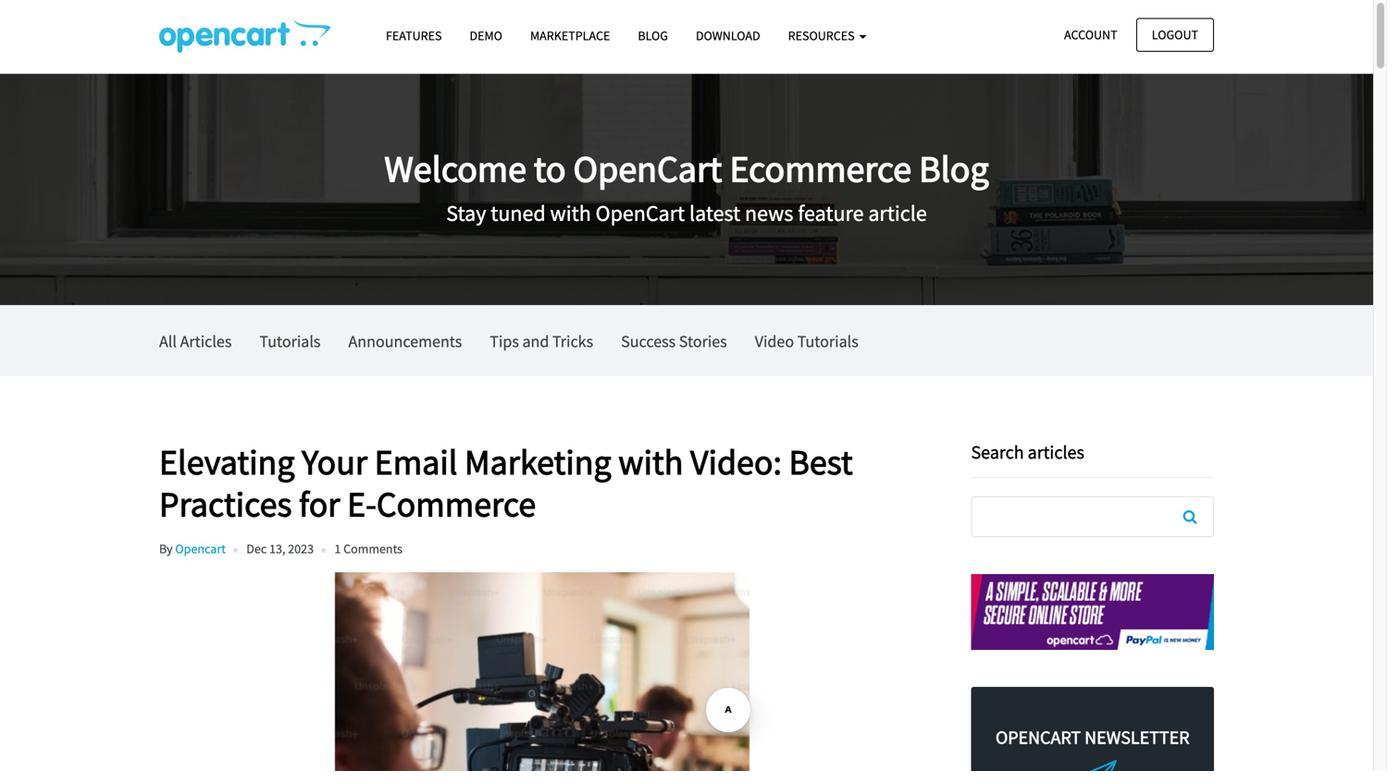 Task type: describe. For each thing, give the bounding box(es) containing it.
blog inside welcome to opencart ecommerce blog stay tuned with opencart latest news feature article
[[919, 146, 989, 192]]

resources link
[[774, 19, 881, 52]]

marketplace link
[[516, 19, 624, 52]]

marketing
[[465, 440, 612, 485]]

logout
[[1152, 26, 1199, 43]]

success stories
[[621, 331, 727, 352]]

0 horizontal spatial blog
[[638, 27, 668, 44]]

demo link
[[456, 19, 516, 52]]

search image
[[1183, 510, 1197, 525]]

2023
[[288, 541, 314, 558]]

13,
[[269, 541, 285, 558]]

latest
[[690, 200, 741, 227]]

by
[[159, 541, 173, 558]]

video:
[[691, 440, 782, 485]]

tricks
[[553, 331, 593, 352]]

elevating
[[159, 440, 295, 485]]

search articles
[[971, 441, 1085, 464]]

tips and tricks
[[490, 331, 593, 352]]

opencart - blog image
[[159, 19, 330, 53]]

dec
[[246, 541, 267, 558]]

welcome to opencart ecommerce blog stay tuned with opencart latest news feature article
[[384, 146, 989, 227]]

best
[[789, 440, 853, 485]]

newsletter
[[1085, 727, 1190, 750]]

practices
[[159, 482, 292, 527]]

1
[[335, 541, 341, 558]]

tips
[[490, 331, 519, 352]]

opencart newsletter
[[996, 727, 1190, 750]]

ecommerce
[[730, 146, 912, 192]]

2 vertical spatial opencart
[[996, 727, 1081, 750]]

success
[[621, 331, 676, 352]]

video
[[755, 331, 794, 352]]

announcements
[[348, 331, 462, 352]]

article
[[869, 200, 927, 227]]

all articles
[[159, 331, 232, 352]]

stories
[[679, 331, 727, 352]]

0 vertical spatial opencart
[[573, 146, 722, 192]]

logout link
[[1136, 18, 1214, 52]]

comments
[[344, 541, 403, 558]]

download link
[[682, 19, 774, 52]]

1 vertical spatial opencart
[[596, 200, 685, 227]]

1 tutorials from the left
[[260, 331, 321, 352]]

resources
[[788, 27, 857, 44]]

video tutorials
[[755, 331, 859, 352]]

email
[[375, 440, 458, 485]]

by opencart
[[159, 541, 226, 558]]

to
[[534, 146, 566, 192]]

and
[[522, 331, 549, 352]]

articles
[[1028, 441, 1085, 464]]



Task type: locate. For each thing, give the bounding box(es) containing it.
0 horizontal spatial with
[[550, 200, 591, 227]]

opencart
[[573, 146, 722, 192], [596, 200, 685, 227], [996, 727, 1081, 750]]

marketplace
[[530, 27, 610, 44]]

commerce
[[377, 482, 536, 527]]

success stories link
[[621, 305, 727, 377]]

0 horizontal spatial tutorials
[[260, 331, 321, 352]]

tutorials right articles
[[260, 331, 321, 352]]

2 tutorials from the left
[[798, 331, 859, 352]]

account link
[[1049, 18, 1133, 52]]

tips and tricks link
[[490, 305, 593, 377]]

elevating your email marketing with video: best practices for e-commerce image
[[159, 573, 926, 772]]

with left video:
[[619, 440, 683, 485]]

all
[[159, 331, 177, 352]]

stay
[[446, 200, 486, 227]]

for
[[299, 482, 340, 527]]

with inside elevating your email marketing with video: best practices for e-commerce
[[619, 440, 683, 485]]

blog link
[[624, 19, 682, 52]]

blog
[[638, 27, 668, 44], [919, 146, 989, 192]]

None text field
[[972, 498, 1213, 537]]

tutorials right video
[[798, 331, 859, 352]]

news
[[745, 200, 794, 227]]

tutorials link
[[260, 305, 321, 377]]

video tutorials link
[[755, 305, 859, 377]]

all articles link
[[159, 305, 232, 377]]

announcements link
[[348, 305, 462, 377]]

tutorials
[[260, 331, 321, 352], [798, 331, 859, 352]]

welcome
[[384, 146, 527, 192]]

0 vertical spatial with
[[550, 200, 591, 227]]

account
[[1064, 26, 1118, 43]]

blog up 'article'
[[919, 146, 989, 192]]

opencart
[[175, 541, 226, 558]]

articles
[[180, 331, 232, 352]]

1 horizontal spatial blog
[[919, 146, 989, 192]]

1 horizontal spatial tutorials
[[798, 331, 859, 352]]

search
[[971, 441, 1024, 464]]

feature
[[798, 200, 864, 227]]

your
[[302, 440, 368, 485]]

with down 'to'
[[550, 200, 591, 227]]

features link
[[372, 19, 456, 52]]

features
[[386, 27, 442, 44]]

elevating your email marketing with video: best practices for e-commerce link
[[159, 440, 944, 527]]

0 vertical spatial blog
[[638, 27, 668, 44]]

e-
[[347, 482, 377, 527]]

with
[[550, 200, 591, 227], [619, 440, 683, 485]]

blog left the download
[[638, 27, 668, 44]]

opencart link
[[175, 541, 226, 558]]

1 horizontal spatial with
[[619, 440, 683, 485]]

dec 13, 2023
[[246, 541, 314, 558]]

1 vertical spatial with
[[619, 440, 683, 485]]

download
[[696, 27, 761, 44]]

1 comments
[[335, 541, 403, 558]]

with inside welcome to opencart ecommerce blog stay tuned with opencart latest news feature article
[[550, 200, 591, 227]]

elevating your email marketing with video: best practices for e-commerce
[[159, 440, 853, 527]]

demo
[[470, 27, 503, 44]]

tuned
[[491, 200, 546, 227]]

1 vertical spatial blog
[[919, 146, 989, 192]]



Task type: vqa. For each thing, say whether or not it's contained in the screenshot.
the bottommost plus square o image
no



